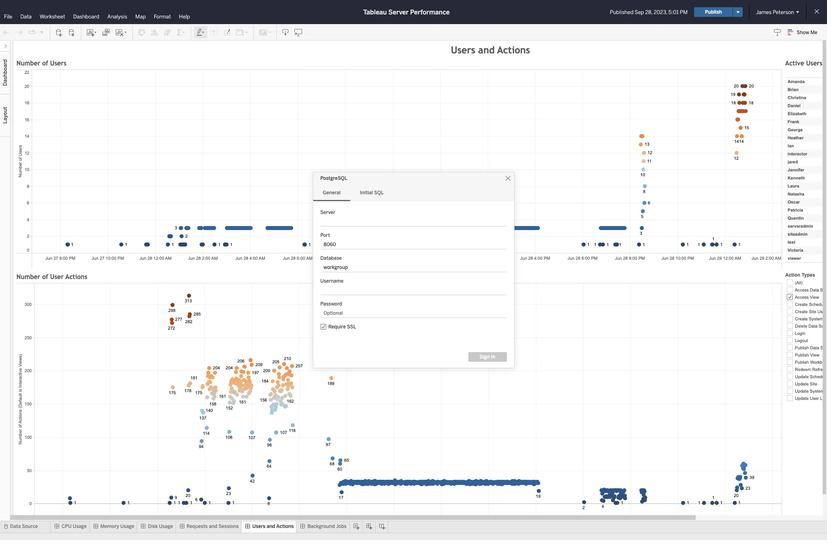 Task type: describe. For each thing, give the bounding box(es) containing it.
ssl
[[347, 324, 357, 330]]

Kenneth, Name (Hist Users). Press Space to toggle selection. Press Escape to go back to the left margin. Use arrow keys to navigate headers text field
[[786, 174, 828, 182]]

background jobs
[[308, 524, 347, 530]]

of for users
[[42, 60, 48, 67]]

layout
[[2, 107, 8, 124]]

redo image
[[15, 28, 23, 36]]

sort descending image
[[164, 28, 172, 36]]

users and actions heading
[[16, 44, 828, 56]]

serveradmin, Name (Hist Users). Press Space to toggle selection. Press Escape to go back to the left margin. Use arrow keys to navigate headers text field
[[786, 222, 828, 230]]

(All) checkbox
[[787, 279, 828, 287]]

Access Data Sou checkbox
[[787, 287, 828, 294]]

workboo
[[811, 360, 828, 365]]

publish view link
[[796, 353, 820, 358]]

update system u link
[[796, 389, 828, 394]]

access view
[[796, 295, 820, 300]]

show me button
[[785, 26, 826, 39]]

user inside update user lice option
[[811, 396, 820, 401]]

Access View checkbox
[[787, 294, 828, 301]]

data guide image
[[774, 28, 782, 36]]

access for access data sou
[[796, 288, 810, 293]]

update for update schedule
[[796, 375, 810, 380]]

published
[[611, 9, 634, 15]]

create schedule link
[[796, 302, 828, 307]]

users and actions inside users and actions 'heading'
[[451, 44, 531, 55]]

Ian, Name (Hist Users). Press Space to toggle selection. Press Escape to go back to the left margin. Use arrow keys to navigate headers text field
[[786, 142, 828, 150]]

show me
[[798, 30, 818, 35]]

initial sql
[[360, 190, 384, 196]]

publish for publish view
[[796, 353, 810, 358]]

users inside 'heading'
[[451, 44, 476, 55]]

system for create
[[810, 317, 824, 322]]

jobs
[[336, 524, 347, 530]]

postgresql
[[321, 176, 348, 181]]

cpu usage
[[62, 524, 87, 530]]

interactor, Name (Hist Users). Press Space to toggle selection. Press Escape to go back to the left margin. Use arrow keys to navigate headers text field
[[786, 150, 828, 158]]

background
[[308, 524, 335, 530]]

username
[[321, 279, 344, 284]]

publish for publish workboo
[[796, 360, 810, 365]]

create for create schedule
[[796, 302, 809, 307]]

Publish View checkbox
[[787, 352, 828, 359]]

Update User Lice checkbox
[[787, 395, 828, 403]]

5:01
[[669, 9, 679, 15]]

redeem refresh link
[[796, 368, 828, 372]]

disk usage
[[148, 524, 173, 530]]

Publish Workboo checkbox
[[787, 359, 828, 366]]

open and edit this workbook in tableau desktop image
[[295, 28, 303, 36]]

Publish Data Sou checkbox
[[787, 345, 828, 352]]

number for number of user actions
[[16, 273, 40, 281]]

totals image
[[177, 28, 186, 36]]

u for update system u
[[826, 389, 828, 394]]

usage for disk usage
[[159, 524, 173, 530]]

create system u
[[796, 317, 828, 322]]

file
[[4, 14, 12, 20]]

port
[[321, 233, 330, 238]]

Victoria, Name (Hist Users). Press Space to toggle selection. Press Escape to go back to the left margin. Use arrow keys to navigate headers text field
[[786, 246, 828, 255]]

Jennifer, Name (Hist Users). Press Space to toggle selection. Press Escape to go back to the left margin. Use arrow keys to navigate headers text field
[[786, 166, 828, 174]]

requests and sessions
[[187, 524, 239, 530]]

peterson
[[774, 9, 795, 15]]

data for delete
[[809, 324, 818, 329]]

update for update site
[[796, 382, 810, 387]]

test, Name (Hist Users). Press Space to toggle selection. Press Escape to go back to the left margin. Use arrow keys to navigate headers text field
[[786, 238, 828, 246]]

requests
[[187, 524, 208, 530]]

sou for access data sou
[[821, 288, 828, 293]]

delete data sour link
[[796, 324, 828, 329]]

sour
[[820, 324, 828, 329]]

initial
[[360, 190, 373, 196]]

data for access
[[811, 288, 820, 293]]

site for update
[[811, 382, 818, 387]]

memory usage
[[100, 524, 134, 530]]

Create Site User checkbox
[[787, 308, 828, 316]]

require ssl
[[329, 324, 357, 330]]

list box containing access data sou
[[787, 287, 828, 403]]

modular connection dialog tabs tab list
[[313, 185, 514, 201]]

2 vertical spatial actions
[[277, 524, 294, 530]]

memory
[[100, 524, 119, 530]]

Update Schedule checkbox
[[787, 374, 828, 381]]

Create Schedule checkbox
[[787, 301, 828, 309]]

update schedule
[[796, 375, 828, 380]]

swap rows and columns image
[[138, 28, 146, 36]]

Port text field
[[321, 240, 507, 250]]

Natasha, Name (Hist Users). Press Space to toggle selection. Press Escape to go back to the left margin. Use arrow keys to navigate headers text field
[[786, 190, 828, 198]]

highlight image
[[196, 28, 205, 36]]

Redeem Refresh checkbox
[[787, 366, 828, 374]]

publish button
[[695, 7, 733, 17]]

1 horizontal spatial and
[[267, 524, 276, 530]]

server inside postgresql dialog
[[321, 210, 336, 216]]

update user lice
[[796, 396, 828, 401]]

active
[[786, 60, 805, 67]]

new worksheet image
[[86, 28, 97, 36]]

database
[[321, 256, 342, 261]]

create site user link
[[796, 310, 827, 314]]

user for of
[[50, 273, 64, 281]]

sign in button
[[469, 353, 507, 362]]

publish workboo link
[[796, 360, 828, 365]]

delete
[[796, 324, 808, 329]]

general
[[323, 190, 341, 196]]

pause auto updates image
[[68, 28, 76, 36]]

format workbook image
[[223, 28, 231, 36]]

schedule for create schedule
[[810, 302, 828, 307]]

access for access view
[[796, 295, 810, 300]]

siteadmin, Name (Hist Users). Press Space to toggle selection. Press Escape to go back to the left margin. Use arrow keys to navigate headers text field
[[786, 230, 828, 238]]

create for create system u
[[796, 317, 809, 322]]

new data source image
[[55, 28, 63, 36]]

expand image
[[3, 44, 8, 49]]

Username text field
[[321, 286, 507, 296]]

sou for publish data sou
[[821, 346, 828, 351]]

login link
[[796, 331, 806, 336]]

cpu
[[62, 524, 72, 530]]

0 horizontal spatial actions
[[66, 273, 87, 281]]

Amanda, Name (Hist Users). Press Space to toggle selection. Press Escape to go back to the left margin. Use arrow keys to navigate headers text field
[[786, 78, 828, 86]]

Update System U checkbox
[[787, 388, 828, 395]]

access view link
[[796, 295, 820, 300]]

create site user
[[796, 310, 827, 314]]

tableau server performance
[[364, 8, 450, 16]]

show/hide cards image
[[259, 28, 272, 36]]

u for create system u
[[825, 317, 828, 322]]

create for create site user
[[796, 310, 809, 314]]

access data sou link
[[796, 288, 828, 293]]

show labels image
[[210, 28, 218, 36]]

1 horizontal spatial server
[[389, 8, 409, 16]]

require
[[329, 324, 346, 330]]

pm
[[681, 9, 688, 15]]

sort ascending image
[[151, 28, 159, 36]]

jared, Name (Hist Users). Press Space to toggle selection. Press Escape to go back to the left margin. Use arrow keys to navigate headers text field
[[786, 158, 828, 166]]

sql
[[375, 190, 384, 196]]

0 horizontal spatial dashboard
[[2, 59, 8, 86]]

sign in
[[480, 355, 496, 360]]

password
[[321, 302, 342, 307]]

tableau
[[364, 8, 387, 16]]

data source
[[10, 524, 38, 530]]

update for update system u
[[796, 389, 810, 394]]

Server text field
[[321, 217, 507, 227]]

Password password field
[[321, 309, 507, 318]]

show
[[798, 30, 810, 35]]



Task type: vqa. For each thing, say whether or not it's contained in the screenshot.
signing inside the "Sign in to Oracle Eloqua to see your data in the dashboard. Or continue without signing in to see sample data."
no



Task type: locate. For each thing, give the bounding box(es) containing it.
update schedule link
[[796, 375, 828, 380]]

(all) link
[[796, 281, 803, 285]]

site inside the update site checkbox
[[811, 382, 818, 387]]

usage for memory usage
[[120, 524, 134, 530]]

duplicate image
[[102, 28, 110, 36]]

0 horizontal spatial usage
[[73, 524, 87, 530]]

2 create from the top
[[796, 310, 809, 314]]

Update Site checkbox
[[787, 381, 828, 388]]

number of user actions
[[16, 273, 87, 281]]

access down access data sou checkbox
[[796, 295, 810, 300]]

Frank, Name (Hist Users). Press Space to toggle selection. Press Escape to go back to the left margin. Use arrow keys to navigate headers text field
[[786, 118, 828, 126]]

sou inside access data sou checkbox
[[821, 288, 828, 293]]

0 vertical spatial users and actions
[[451, 44, 531, 55]]

1 vertical spatial create
[[796, 310, 809, 314]]

1 vertical spatial access
[[796, 295, 810, 300]]

logout link
[[796, 339, 809, 343]]

2 number from the top
[[16, 273, 40, 281]]

4 update from the top
[[796, 396, 810, 401]]

create inside option
[[796, 317, 809, 322]]

Database text field
[[321, 263, 507, 273]]

data inside 'checkbox'
[[811, 346, 820, 351]]

delete data sour
[[796, 324, 828, 329]]

publish
[[706, 9, 723, 15], [796, 346, 810, 351], [796, 353, 810, 358], [796, 360, 810, 365]]

2 usage from the left
[[120, 524, 134, 530]]

Create System U checkbox
[[787, 316, 828, 323]]

schedule for update schedule
[[811, 375, 828, 380]]

actions
[[498, 44, 531, 55], [66, 273, 87, 281], [277, 524, 294, 530]]

of for user
[[42, 273, 48, 281]]

view for publish view
[[811, 353, 820, 358]]

update system u
[[796, 389, 828, 394]]

of
[[42, 60, 48, 67], [42, 273, 48, 281]]

2 horizontal spatial usage
[[159, 524, 173, 530]]

server down general in the top of the page
[[321, 210, 336, 216]]

1 view from the top
[[811, 295, 820, 300]]

0 vertical spatial system
[[810, 317, 824, 322]]

0 vertical spatial server
[[389, 8, 409, 16]]

user inside create site user 'checkbox'
[[818, 310, 827, 314]]

1 vertical spatial actions
[[66, 273, 87, 281]]

system
[[810, 317, 824, 322], [811, 389, 825, 394]]

marks. press enter to open the view data window.. use arrow keys to navigate data visualization elements. image
[[32, 70, 783, 254], [34, 283, 783, 517]]

sign
[[480, 355, 490, 360]]

usage
[[73, 524, 87, 530], [120, 524, 134, 530], [159, 524, 173, 530]]

dashboard down expand image
[[2, 59, 8, 86]]

update for update user lice
[[796, 396, 810, 401]]

usage right the memory
[[120, 524, 134, 530]]

james peterson
[[757, 9, 795, 15]]

view up publish workboo link
[[811, 353, 820, 358]]

list box
[[787, 287, 828, 403]]

2 vertical spatial create
[[796, 317, 809, 322]]

sessions
[[219, 524, 239, 530]]

publish workboo
[[796, 360, 828, 365]]

Delete Data Sour checkbox
[[787, 323, 828, 330]]

data up access view link at bottom right
[[811, 288, 820, 293]]

0 vertical spatial sou
[[821, 288, 828, 293]]

view
[[811, 295, 820, 300], [811, 353, 820, 358]]

clear sheet image
[[115, 28, 128, 36]]

replay animation image
[[28, 28, 36, 36]]

create down access view checkbox
[[796, 302, 809, 307]]

undo image
[[2, 28, 10, 36]]

1 usage from the left
[[73, 524, 87, 530]]

viewer, Name (Hist Users). Press Space to toggle selection. Press Escape to go back to the left margin. Use arrow keys to navigate headers text field
[[786, 255, 828, 263]]

publish right pm at the top
[[706, 9, 723, 15]]

users
[[451, 44, 476, 55], [50, 60, 67, 67], [807, 60, 823, 67], [253, 524, 266, 530]]

view for access view
[[811, 295, 820, 300]]

Laura, Name (Hist Users). Press Space to toggle selection. Press Escape to go back to the left margin. Use arrow keys to navigate headers text field
[[786, 182, 828, 190]]

update user lice link
[[796, 396, 828, 401]]

1 vertical spatial schedule
[[811, 375, 828, 380]]

update inside checkbox
[[796, 382, 810, 387]]

publish for publish data sou
[[796, 346, 810, 351]]

dashboard
[[73, 14, 99, 20], [2, 59, 8, 86]]

1 horizontal spatial users and actions
[[451, 44, 531, 55]]

server right tableau
[[389, 8, 409, 16]]

u
[[825, 317, 828, 322], [826, 389, 828, 394]]

publish data sou link
[[796, 346, 828, 351]]

publish down logout link
[[796, 346, 810, 351]]

2 vertical spatial user
[[811, 396, 820, 401]]

0 vertical spatial view
[[811, 295, 820, 300]]

2 horizontal spatial actions
[[498, 44, 531, 55]]

site up create system u link in the right bottom of the page
[[810, 310, 817, 314]]

Christina, Name (Hist Users). Press Space to toggle selection. Press Escape to go back to the left margin. Use arrow keys to navigate headers text field
[[786, 94, 828, 102]]

0 vertical spatial dashboard
[[73, 14, 99, 20]]

update down update site link
[[796, 389, 810, 394]]

create inside option
[[796, 302, 809, 307]]

schedule
[[810, 302, 828, 307], [811, 375, 828, 380]]

source
[[22, 524, 38, 530]]

update site
[[796, 382, 818, 387]]

update inside option
[[796, 396, 810, 401]]

1 access from the top
[[796, 288, 810, 293]]

create inside 'checkbox'
[[796, 310, 809, 314]]

publish for publish
[[706, 9, 723, 15]]

sou
[[821, 288, 828, 293], [821, 346, 828, 351]]

3 usage from the left
[[159, 524, 173, 530]]

1 vertical spatial marks. press enter to open the view data window.. use arrow keys to navigate data visualization elements. image
[[34, 283, 783, 517]]

2 update from the top
[[796, 382, 810, 387]]

refresh
[[813, 368, 828, 372]]

data inside checkbox
[[811, 288, 820, 293]]

1 vertical spatial dashboard
[[2, 59, 8, 86]]

Elizabeth, Name (Hist Users). Press Space to toggle selection. Press Escape to go back to the left margin. Use arrow keys to navigate headers text field
[[786, 110, 828, 118]]

1 vertical spatial server
[[321, 210, 336, 216]]

28,
[[646, 9, 653, 15]]

1 create from the top
[[796, 302, 809, 307]]

0 vertical spatial site
[[810, 310, 817, 314]]

0 vertical spatial access
[[796, 288, 810, 293]]

publish data sou
[[796, 346, 828, 351]]

0 vertical spatial schedule
[[810, 302, 828, 307]]

me
[[811, 30, 818, 35]]

postgresql dialog
[[313, 173, 514, 368]]

schedule up create site user link
[[810, 302, 828, 307]]

2 access from the top
[[796, 295, 810, 300]]

fit image
[[236, 28, 249, 36]]

view inside 'checkbox'
[[811, 353, 820, 358]]

map
[[135, 14, 146, 20]]

0 horizontal spatial users and actions
[[253, 524, 294, 530]]

data up the "publish view" "link"
[[811, 346, 820, 351]]

Oscar, Name (Hist Users). Press Space to toggle selection. Press Escape to go back to the left margin. Use arrow keys to navigate headers text field
[[786, 198, 828, 206]]

disk
[[148, 524, 158, 530]]

redeem
[[796, 368, 812, 372]]

data up replay animation icon
[[20, 14, 32, 20]]

in
[[492, 355, 496, 360]]

2 horizontal spatial and
[[479, 44, 495, 55]]

format
[[154, 14, 171, 20]]

view down access data sou
[[811, 295, 820, 300]]

redeem refresh
[[796, 368, 828, 372]]

site up update system u link
[[811, 382, 818, 387]]

site
[[810, 310, 817, 314], [811, 382, 818, 387]]

number for number of users
[[16, 60, 40, 67]]

create schedule
[[796, 302, 828, 307]]

data down create system u
[[809, 324, 818, 329]]

update site link
[[796, 382, 818, 387]]

site for create
[[810, 310, 817, 314]]

actions inside 'heading'
[[498, 44, 531, 55]]

usage for cpu usage
[[73, 524, 87, 530]]

schedule inside option
[[810, 302, 828, 307]]

access
[[796, 288, 810, 293], [796, 295, 810, 300]]

1 update from the top
[[796, 375, 810, 380]]

1 vertical spatial u
[[826, 389, 828, 394]]

published sep 28, 2023, 5:01 pm
[[611, 9, 688, 15]]

system up update user lice link
[[811, 389, 825, 394]]

performance
[[411, 8, 450, 16]]

update down the update system u option
[[796, 396, 810, 401]]

publish down the publish data sou 'checkbox'
[[796, 353, 810, 358]]

data inside option
[[809, 324, 818, 329]]

1 vertical spatial site
[[811, 382, 818, 387]]

u up lice
[[826, 389, 828, 394]]

lice
[[821, 396, 828, 401]]

users and actions
[[451, 44, 531, 55], [253, 524, 294, 530]]

update down redeem
[[796, 375, 810, 380]]

access data sou
[[796, 288, 828, 293]]

access down (all)
[[796, 288, 810, 293]]

download image
[[282, 28, 290, 36]]

system for update
[[811, 389, 825, 394]]

Login checkbox
[[787, 330, 828, 337]]

1 vertical spatial users and actions
[[253, 524, 294, 530]]

number of users
[[16, 60, 67, 67]]

dashboard up new worksheet "image"
[[73, 14, 99, 20]]

0 vertical spatial u
[[825, 317, 828, 322]]

2023,
[[654, 9, 668, 15]]

server
[[389, 8, 409, 16], [321, 210, 336, 216]]

create
[[796, 302, 809, 307], [796, 310, 809, 314], [796, 317, 809, 322]]

site inside create site user 'checkbox'
[[810, 310, 817, 314]]

create system u link
[[796, 317, 828, 322]]

1 number from the top
[[16, 60, 40, 67]]

action types
[[786, 273, 816, 278]]

system up delete data sour link
[[810, 317, 824, 322]]

1 vertical spatial number
[[16, 273, 40, 281]]

update down update schedule option
[[796, 382, 810, 387]]

user for site
[[818, 310, 827, 314]]

0 vertical spatial of
[[42, 60, 48, 67]]

George, Name (Hist Users). Press Space to toggle selection. Press Escape to go back to the left margin. Use arrow keys to navigate headers text field
[[786, 126, 828, 134]]

1 horizontal spatial actions
[[277, 524, 294, 530]]

1 vertical spatial of
[[42, 273, 48, 281]]

view inside checkbox
[[811, 295, 820, 300]]

create up the delete
[[796, 317, 809, 322]]

publish inside checkbox
[[796, 360, 810, 365]]

0 horizontal spatial and
[[209, 524, 218, 530]]

2 view from the top
[[811, 353, 820, 358]]

1 of from the top
[[42, 60, 48, 67]]

1 vertical spatial sou
[[821, 346, 828, 351]]

active users
[[786, 60, 823, 67]]

0 vertical spatial marks. press enter to open the view data window.. use arrow keys to navigate data visualization elements. image
[[32, 70, 783, 254]]

(all)
[[796, 281, 803, 285]]

3 update from the top
[[796, 389, 810, 394]]

sou inside the publish data sou 'checkbox'
[[821, 346, 828, 351]]

1 vertical spatial system
[[811, 389, 825, 394]]

help
[[179, 14, 190, 20]]

u up sour
[[825, 317, 828, 322]]

Patricia, Name (Hist Users). Press Space to toggle selection. Press Escape to go back to the left margin. Use arrow keys to navigate headers text field
[[786, 206, 828, 214]]

user
[[50, 273, 64, 281], [818, 310, 827, 314], [811, 396, 820, 401]]

data left source on the bottom of page
[[10, 524, 21, 530]]

1 vertical spatial user
[[818, 310, 827, 314]]

data for publish
[[811, 346, 820, 351]]

publish view
[[796, 353, 820, 358]]

Logout checkbox
[[787, 337, 828, 345]]

sep
[[635, 9, 645, 15]]

3 create from the top
[[796, 317, 809, 322]]

usage right "cpu"
[[73, 524, 87, 530]]

0 vertical spatial user
[[50, 273, 64, 281]]

0 horizontal spatial server
[[321, 210, 336, 216]]

Brian, Name (Hist Users). Press Space to toggle selection. Press Escape to go back to the left margin. Use arrow keys to navigate headers text field
[[786, 86, 828, 94]]

worksheet
[[40, 14, 65, 20]]

Daniel, Name (Hist Users). Press Space to toggle selection. Press Escape to go back to the left margin. Use arrow keys to navigate headers text field
[[786, 102, 828, 110]]

analysis
[[107, 14, 127, 20]]

replay animation image
[[39, 30, 44, 34]]

Quentin, Name (Hist Users). Press Space to toggle selection. Press Escape to go back to the left margin. Use arrow keys to navigate headers text field
[[786, 214, 828, 222]]

publish up redeem
[[796, 360, 810, 365]]

publish inside button
[[706, 9, 723, 15]]

schedule down the refresh
[[811, 375, 828, 380]]

0 vertical spatial actions
[[498, 44, 531, 55]]

Heather, Name (Hist Users). Press Space to toggle selection. Press Escape to go back to the left margin. Use arrow keys to navigate headers text field
[[786, 134, 828, 142]]

1 horizontal spatial dashboard
[[73, 14, 99, 20]]

types
[[802, 273, 816, 278]]

1 horizontal spatial usage
[[120, 524, 134, 530]]

schedule inside option
[[811, 375, 828, 380]]

0 vertical spatial number
[[16, 60, 40, 67]]

and inside users and actions 'heading'
[[479, 44, 495, 55]]

0 vertical spatial create
[[796, 302, 809, 307]]

1 vertical spatial view
[[811, 353, 820, 358]]

james
[[757, 9, 772, 15]]

usage right "disk"
[[159, 524, 173, 530]]

2 of from the top
[[42, 273, 48, 281]]

login
[[796, 331, 806, 336]]

logout
[[796, 339, 809, 343]]

create down create schedule option
[[796, 310, 809, 314]]

action
[[786, 273, 801, 278]]



